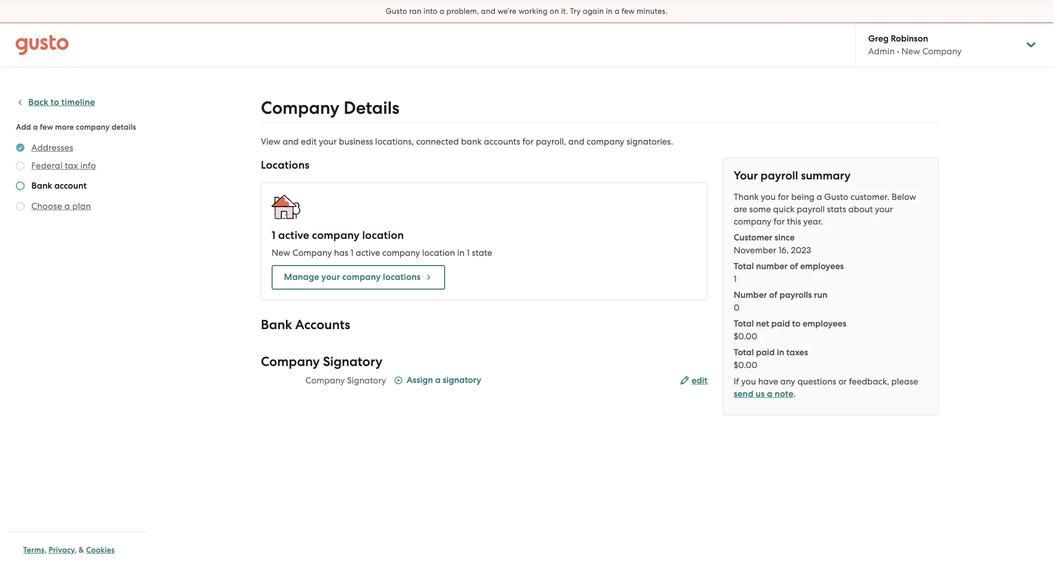 Task type: vqa. For each thing, say whether or not it's contained in the screenshot.
top What About Other Holidays?
no



Task type: locate. For each thing, give the bounding box(es) containing it.
1 horizontal spatial new
[[902, 46, 920, 56]]

2023
[[791, 245, 811, 256]]

employees inside total net paid to employees $0.00
[[803, 319, 846, 330]]

timeline
[[61, 97, 95, 108]]

16,
[[779, 245, 789, 256]]

location left state
[[422, 248, 455, 258]]

0 horizontal spatial in
[[457, 248, 465, 258]]

few left minutes.
[[622, 7, 635, 16]]

0 horizontal spatial few
[[40, 123, 53, 132]]

to inside back to timeline 'button'
[[51, 97, 59, 108]]

total for number
[[734, 261, 754, 272]]

1 horizontal spatial active
[[356, 248, 380, 258]]

new up manage
[[272, 248, 290, 258]]

on
[[550, 7, 559, 16]]

1 check image from the top
[[16, 162, 25, 170]]

0 horizontal spatial of
[[769, 290, 777, 301]]

you for us
[[741, 377, 756, 387]]

2 horizontal spatial and
[[568, 137, 585, 147]]

below
[[892, 192, 916, 202]]

choose a plan
[[31, 201, 91, 212]]

1 horizontal spatial to
[[792, 319, 801, 330]]

new down robinson
[[902, 46, 920, 56]]

, left privacy
[[44, 546, 47, 556]]

and right view
[[283, 137, 299, 147]]

assign a signatory
[[407, 375, 481, 386]]

0 vertical spatial for
[[522, 137, 534, 147]]

tax
[[65, 161, 78, 171]]

company inside the greg robinson admin • new company
[[922, 46, 962, 56]]

total up if
[[734, 348, 754, 358]]

1 vertical spatial total
[[734, 319, 754, 330]]

minutes.
[[637, 7, 667, 16]]

feedback,
[[849, 377, 889, 387]]

1 vertical spatial active
[[356, 248, 380, 258]]

2 vertical spatial your
[[321, 272, 340, 283]]

1 vertical spatial location
[[422, 248, 455, 258]]

to
[[51, 97, 59, 108], [792, 319, 801, 330]]

company signatory
[[261, 354, 383, 370], [305, 376, 386, 386]]

1 vertical spatial in
[[457, 248, 465, 258]]

1 horizontal spatial you
[[761, 192, 776, 202]]

1 vertical spatial gusto
[[824, 192, 848, 202]]

for down quick
[[774, 217, 785, 227]]

problem,
[[446, 7, 479, 16]]

0 vertical spatial $0.00
[[734, 332, 757, 342]]

add a few more company details
[[16, 123, 136, 132]]

gusto left the 'ran'
[[386, 7, 407, 16]]

active up 'manage your company locations' link
[[356, 248, 380, 258]]

0 horizontal spatial new
[[272, 248, 290, 258]]

a right assign
[[435, 375, 441, 386]]

total inside total number of employees 1 number of payrolls run 0
[[734, 261, 754, 272]]

employees down the run
[[803, 319, 846, 330]]

1 vertical spatial your
[[875, 204, 893, 215]]

check image up check image
[[16, 182, 25, 191]]

company down some
[[734, 217, 772, 227]]

choose
[[31, 201, 62, 212]]

1 vertical spatial $0.00
[[734, 360, 757, 371]]

0 vertical spatial edit
[[301, 137, 317, 147]]

$0.00 down net
[[734, 332, 757, 342]]

gusto ran into a problem, and we're working on it. try again in a few minutes.
[[386, 7, 667, 16]]

summary
[[801, 169, 851, 183]]

2 total from the top
[[734, 319, 754, 330]]

for up quick
[[778, 192, 789, 202]]

since
[[775, 233, 795, 243]]

1 horizontal spatial few
[[622, 7, 635, 16]]

check image
[[16, 162, 25, 170], [16, 182, 25, 191]]

in left state
[[457, 248, 465, 258]]

payroll inside the thank you for being a gusto customer. below are some quick payroll stats about your company for this year.
[[797, 204, 825, 215]]

0 vertical spatial few
[[622, 7, 635, 16]]

manage your company locations
[[284, 272, 421, 283]]

bank up 'choose'
[[31, 181, 52, 192]]

you inside the thank you for being a gusto customer. below are some quick payroll stats about your company for this year.
[[761, 192, 776, 202]]

2 horizontal spatial in
[[777, 348, 784, 358]]

company
[[922, 46, 962, 56], [261, 98, 339, 119], [292, 248, 332, 258], [261, 354, 320, 370], [305, 376, 345, 386]]

$0.00 up if
[[734, 360, 757, 371]]

1 vertical spatial you
[[741, 377, 756, 387]]

3 total from the top
[[734, 348, 754, 358]]

new company has 1 active company location in 1 state
[[272, 248, 492, 258]]

2 $0.00 from the top
[[734, 360, 757, 371]]

send
[[734, 389, 754, 400]]

us
[[756, 389, 765, 400]]

you right if
[[741, 377, 756, 387]]

gusto inside the thank you for being a gusto customer. below are some quick payroll stats about your company for this year.
[[824, 192, 848, 202]]

active up manage
[[278, 229, 309, 242]]

0 vertical spatial gusto
[[386, 7, 407, 16]]

1 vertical spatial paid
[[756, 348, 775, 358]]

0 horizontal spatial active
[[278, 229, 309, 242]]

a right again
[[615, 7, 620, 16]]

of left payrolls
[[769, 290, 777, 301]]

location up 'new company has 1 active company location in 1 state' at the left of the page
[[362, 229, 404, 242]]

0 horizontal spatial and
[[283, 137, 299, 147]]

1 vertical spatial bank
[[261, 317, 292, 333]]

, left & at the left bottom of page
[[75, 546, 77, 556]]

edit inside button
[[692, 376, 708, 387]]

total
[[734, 261, 754, 272], [734, 319, 754, 330], [734, 348, 754, 358]]

locations
[[383, 272, 421, 283]]

a left plan
[[64, 201, 70, 212]]

0 vertical spatial you
[[761, 192, 776, 202]]

new inside the greg robinson admin • new company
[[902, 46, 920, 56]]

you up some
[[761, 192, 776, 202]]

few left more
[[40, 123, 53, 132]]

paid right net
[[771, 319, 790, 330]]

to down payrolls
[[792, 319, 801, 330]]

your inside the thank you for being a gusto customer. below are some quick payroll stats about your company for this year.
[[875, 204, 893, 215]]

0 vertical spatial bank
[[31, 181, 52, 192]]

to right back
[[51, 97, 59, 108]]

addresses button
[[31, 142, 73, 154]]

robinson
[[891, 33, 928, 44]]

assign a signatory button
[[394, 375, 481, 389]]

1 vertical spatial new
[[272, 248, 290, 258]]

in right again
[[606, 7, 613, 16]]

payroll up "being"
[[761, 169, 798, 183]]

2 check image from the top
[[16, 182, 25, 191]]

your down customer.
[[875, 204, 893, 215]]

edit up locations
[[301, 137, 317, 147]]

0 vertical spatial in
[[606, 7, 613, 16]]

have
[[758, 377, 778, 387]]

if
[[734, 377, 739, 387]]

federal tax info
[[31, 161, 96, 171]]

you inside if you have any questions or feedback, please send us a note .
[[741, 377, 756, 387]]

1 horizontal spatial ,
[[75, 546, 77, 556]]

bank inside list
[[31, 181, 52, 192]]

1 vertical spatial check image
[[16, 182, 25, 191]]

a inside if you have any questions or feedback, please send us a note .
[[767, 389, 773, 400]]

edit
[[301, 137, 317, 147], [692, 376, 708, 387]]

0 vertical spatial check image
[[16, 162, 25, 170]]

bank account
[[31, 181, 87, 192]]

connected
[[416, 137, 459, 147]]

0 vertical spatial new
[[902, 46, 920, 56]]

0 horizontal spatial gusto
[[386, 7, 407, 16]]

1 vertical spatial signatory
[[347, 376, 386, 386]]

check image down circle check "icon"
[[16, 162, 25, 170]]

1 vertical spatial payroll
[[797, 204, 825, 215]]

1 vertical spatial employees
[[803, 319, 846, 330]]

signatory down accounts on the left bottom of page
[[323, 354, 383, 370]]

company down has
[[342, 272, 381, 283]]

1 , from the left
[[44, 546, 47, 556]]

details
[[344, 98, 400, 119]]

your down has
[[321, 272, 340, 283]]

addresses
[[31, 143, 73, 153]]

gusto up stats
[[824, 192, 848, 202]]

0 vertical spatial your
[[319, 137, 337, 147]]

you
[[761, 192, 776, 202], [741, 377, 756, 387]]

home image
[[15, 35, 69, 55]]

0 horizontal spatial location
[[362, 229, 404, 242]]

payroll up year.
[[797, 204, 825, 215]]

1 $0.00 from the top
[[734, 332, 757, 342]]

total down 0
[[734, 319, 754, 330]]

back to timeline button
[[16, 97, 95, 109]]

gusto
[[386, 7, 407, 16], [824, 192, 848, 202]]

a right "being"
[[817, 192, 822, 202]]

total down 'november'
[[734, 261, 754, 272]]

taxes
[[786, 348, 808, 358]]

and
[[481, 7, 496, 16], [283, 137, 299, 147], [568, 137, 585, 147]]

few
[[622, 7, 635, 16], [40, 123, 53, 132]]

of down the 2023 at the right top of the page
[[790, 261, 798, 272]]

employees
[[800, 261, 844, 272], [803, 319, 846, 330]]

2 vertical spatial in
[[777, 348, 784, 358]]

0 vertical spatial to
[[51, 97, 59, 108]]

employees down the 2023 at the right top of the page
[[800, 261, 844, 272]]

1 vertical spatial to
[[792, 319, 801, 330]]

,
[[44, 546, 47, 556], [75, 546, 77, 556]]

and right payroll,
[[568, 137, 585, 147]]

0 horizontal spatial bank
[[31, 181, 52, 192]]

1 vertical spatial edit
[[692, 376, 708, 387]]

total inside total net paid to employees $0.00
[[734, 319, 754, 330]]

1 horizontal spatial gusto
[[824, 192, 848, 202]]

bank accounts
[[261, 317, 350, 333]]

more
[[55, 123, 74, 132]]

paid down net
[[756, 348, 775, 358]]

payroll,
[[536, 137, 566, 147]]

a right us
[[767, 389, 773, 400]]

1 total from the top
[[734, 261, 754, 272]]

0 vertical spatial paid
[[771, 319, 790, 330]]

location
[[362, 229, 404, 242], [422, 248, 455, 258]]

for
[[522, 137, 534, 147], [778, 192, 789, 202], [774, 217, 785, 227]]

total number of employees 1 number of payrolls run 0
[[734, 261, 844, 313]]

manage
[[284, 272, 319, 283]]

has
[[334, 248, 348, 258]]

2 vertical spatial total
[[734, 348, 754, 358]]

customer.
[[851, 192, 890, 202]]

new
[[902, 46, 920, 56], [272, 248, 290, 258]]

a right add
[[33, 123, 38, 132]]

$0.00
[[734, 332, 757, 342], [734, 360, 757, 371]]

$0.00 inside 'total paid in taxes $0.00'
[[734, 360, 757, 371]]

2 vertical spatial for
[[774, 217, 785, 227]]

company
[[76, 123, 110, 132], [587, 137, 624, 147], [734, 217, 772, 227], [312, 229, 360, 242], [382, 248, 420, 258], [342, 272, 381, 283]]

signatory left module__icon___go7vc
[[347, 376, 386, 386]]

total inside 'total paid in taxes $0.00'
[[734, 348, 754, 358]]

0 vertical spatial total
[[734, 261, 754, 272]]

0 horizontal spatial ,
[[44, 546, 47, 556]]

0 horizontal spatial you
[[741, 377, 756, 387]]

company left signatories.
[[587, 137, 624, 147]]

your
[[319, 137, 337, 147], [875, 204, 893, 215], [321, 272, 340, 283]]

signatory
[[323, 354, 383, 370], [347, 376, 386, 386]]

0 vertical spatial of
[[790, 261, 798, 272]]

we're
[[497, 7, 517, 16]]

a inside the thank you for being a gusto customer. below are some quick payroll stats about your company for this year.
[[817, 192, 822, 202]]

1 horizontal spatial bank
[[261, 317, 292, 333]]

locations
[[261, 159, 309, 172]]

0 vertical spatial employees
[[800, 261, 844, 272]]

questions
[[798, 377, 836, 387]]

for left payroll,
[[522, 137, 534, 147]]

edit left if
[[692, 376, 708, 387]]

and left we're
[[481, 7, 496, 16]]

list
[[734, 232, 928, 372]]

your left business
[[319, 137, 337, 147]]

1 horizontal spatial edit
[[692, 376, 708, 387]]

in left taxes
[[777, 348, 784, 358]]

bank left accounts on the left bottom of page
[[261, 317, 292, 333]]

0 horizontal spatial to
[[51, 97, 59, 108]]

company right more
[[76, 123, 110, 132]]

1 vertical spatial for
[[778, 192, 789, 202]]

cookies
[[86, 546, 115, 556]]



Task type: describe. For each thing, give the bounding box(es) containing it.
a right into
[[440, 7, 444, 16]]

bank for bank accounts
[[261, 317, 292, 333]]

add
[[16, 123, 31, 132]]

total for net
[[734, 319, 754, 330]]

0 vertical spatial payroll
[[761, 169, 798, 183]]

view
[[261, 137, 280, 147]]

edit button
[[680, 375, 708, 388]]

choose a plan button
[[31, 200, 91, 213]]

signatories.
[[627, 137, 673, 147]]

2 , from the left
[[75, 546, 77, 556]]

•
[[897, 46, 899, 56]]

cookies button
[[86, 545, 115, 557]]

payrolls
[[780, 290, 812, 301]]

business
[[339, 137, 373, 147]]

$0.00 inside total net paid to employees $0.00
[[734, 332, 757, 342]]

company details
[[261, 98, 400, 119]]

back to timeline
[[28, 97, 95, 108]]

.
[[794, 389, 796, 399]]

paid inside 'total paid in taxes $0.00'
[[756, 348, 775, 358]]

ran
[[409, 7, 422, 16]]

it.
[[561, 7, 568, 16]]

terms
[[23, 546, 44, 556]]

run
[[814, 290, 828, 301]]

total net paid to employees $0.00
[[734, 319, 846, 342]]

1 active company location
[[272, 229, 404, 242]]

admin
[[868, 46, 895, 56]]

in inside 'total paid in taxes $0.00'
[[777, 348, 784, 358]]

0 vertical spatial signatory
[[323, 354, 383, 370]]

plan
[[72, 201, 91, 212]]

1 vertical spatial company signatory
[[305, 376, 386, 386]]

0
[[734, 303, 740, 313]]

signatory
[[443, 375, 481, 386]]

federal tax info button
[[31, 160, 96, 172]]

any
[[780, 377, 795, 387]]

1 horizontal spatial location
[[422, 248, 455, 258]]

number
[[734, 290, 767, 301]]

total paid in taxes $0.00
[[734, 348, 808, 371]]

accounts
[[484, 137, 520, 147]]

you for some
[[761, 192, 776, 202]]

terms link
[[23, 546, 44, 556]]

your
[[734, 169, 758, 183]]

1 horizontal spatial in
[[606, 7, 613, 16]]

&
[[79, 546, 84, 556]]

list containing customer since
[[734, 232, 928, 372]]

1 horizontal spatial and
[[481, 7, 496, 16]]

customer since november 16, 2023
[[734, 233, 811, 256]]

again
[[583, 7, 604, 16]]

stats
[[827, 204, 846, 215]]

back
[[28, 97, 48, 108]]

your payroll summary
[[734, 169, 851, 183]]

assign
[[407, 375, 433, 386]]

november
[[734, 245, 776, 256]]

account
[[54, 181, 87, 192]]

if you have any questions or feedback, please send us a note .
[[734, 377, 918, 400]]

a inside 'button'
[[435, 375, 441, 386]]

thank
[[734, 192, 759, 202]]

1 inside total number of employees 1 number of payrolls run 0
[[734, 274, 737, 284]]

greg robinson admin • new company
[[868, 33, 962, 56]]

net
[[756, 319, 769, 330]]

federal
[[31, 161, 63, 171]]

details
[[112, 123, 136, 132]]

greg
[[868, 33, 889, 44]]

1 vertical spatial of
[[769, 290, 777, 301]]

accounts
[[295, 317, 350, 333]]

employees inside total number of employees 1 number of payrolls run 0
[[800, 261, 844, 272]]

paid inside total net paid to employees $0.00
[[771, 319, 790, 330]]

working
[[519, 7, 548, 16]]

manage your company locations link
[[272, 265, 445, 290]]

bank
[[461, 137, 482, 147]]

company up has
[[312, 229, 360, 242]]

1 horizontal spatial of
[[790, 261, 798, 272]]

1 vertical spatial few
[[40, 123, 53, 132]]

number
[[756, 261, 788, 272]]

privacy
[[49, 546, 75, 556]]

send us a note link
[[734, 389, 794, 400]]

try
[[570, 7, 581, 16]]

module__icon___go7vc image
[[394, 377, 403, 385]]

0 vertical spatial location
[[362, 229, 404, 242]]

year.
[[803, 217, 823, 227]]

privacy link
[[49, 546, 75, 556]]

total for paid
[[734, 348, 754, 358]]

note
[[775, 389, 794, 400]]

are
[[734, 204, 747, 215]]

into
[[424, 7, 438, 16]]

check image
[[16, 202, 25, 211]]

some
[[749, 204, 771, 215]]

locations,
[[375, 137, 414, 147]]

about
[[848, 204, 873, 215]]

company inside 'manage your company locations' link
[[342, 272, 381, 283]]

company inside the thank you for being a gusto customer. below are some quick payroll stats about your company for this year.
[[734, 217, 772, 227]]

info
[[80, 161, 96, 171]]

being
[[791, 192, 815, 202]]

to inside total net paid to employees $0.00
[[792, 319, 801, 330]]

0 vertical spatial active
[[278, 229, 309, 242]]

bank account list
[[16, 142, 142, 215]]

circle check image
[[16, 142, 25, 154]]

please
[[891, 377, 918, 387]]

a inside button
[[64, 201, 70, 212]]

or
[[838, 377, 847, 387]]

0 horizontal spatial edit
[[301, 137, 317, 147]]

view and edit your business locations, connected bank accounts for payroll, and company signatories.
[[261, 137, 673, 147]]

company up locations
[[382, 248, 420, 258]]

0 vertical spatial company signatory
[[261, 354, 383, 370]]

bank for bank account
[[31, 181, 52, 192]]

quick
[[773, 204, 795, 215]]



